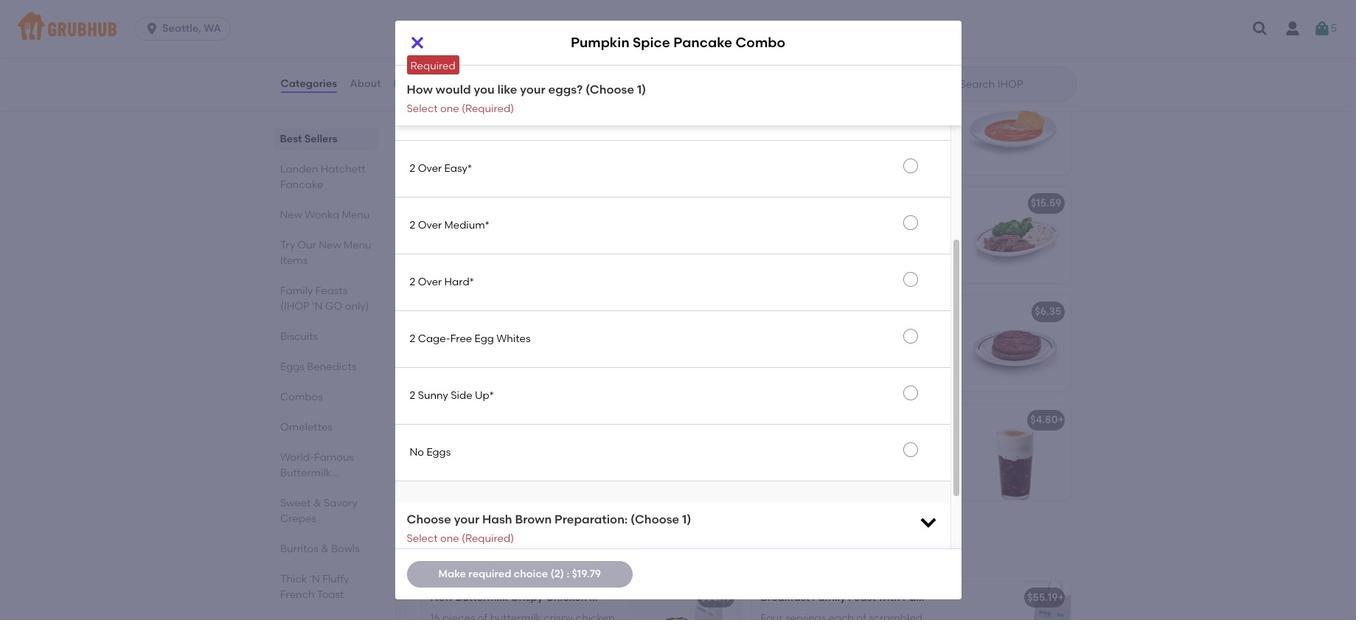 Task type: describe. For each thing, give the bounding box(es) containing it.
try
[[280, 239, 295, 252]]

roast
[[827, 197, 856, 210]]

eggs benedicts
[[280, 361, 356, 373]]

4
[[493, 16, 499, 29]]

2 cage-free egg whites
[[410, 333, 531, 345]]

2 cage-free egg whites button
[[395, 311, 951, 368]]

tossed inside five buttermilk crispy chicken strips tossed in nashville hot sauce. served with choice of dipping sauce.
[[431, 125, 464, 137]]

easy*
[[445, 162, 472, 175]]

seattle,
[[162, 22, 201, 35]]

pumpkin spice pancake combo image
[[630, 405, 740, 500]]

served inside the golden-brown belgian waffle topped with 4 buttermilk crispy chicken strips tossed in spicy nashville hot sauce & served with a side of ranch dressing.
[[540, 46, 573, 59]]

available
[[419, 552, 458, 562]]

strips inside five buttermilk crispy chicken strips tossed in nashville hot sauce. served with choice of dipping sauce.
[[580, 110, 606, 122]]

plant-
[[519, 306, 550, 318]]

salad,
[[431, 248, 461, 261]]

tossed inside the golden-brown belgian waffle topped with 4 buttermilk crispy chicken strips tossed in spicy nashville hot sauce & served with a side of ranch dressing.
[[501, 31, 534, 44]]

chicken for $55.19
[[546, 592, 587, 604]]

serves
[[471, 278, 504, 291]]

free
[[569, 342, 589, 354]]

0 vertical spatial eggs
[[280, 361, 304, 373]]

new up 2 scrambled
[[431, 89, 453, 101]]

in.
[[642, 552, 651, 562]]

strips,
[[465, 233, 495, 246]]

whites,
[[431, 357, 465, 369]]

2 (required) from the top
[[462, 102, 514, 115]]

landen hatchett fancake
[[280, 163, 365, 191]]

1 vertical spatial combo
[[666, 306, 703, 318]]

2 for from the left
[[605, 552, 617, 562]]

$8.39
[[1036, 89, 1062, 101]]

2 for 2 sunny side up*
[[410, 390, 416, 402]]

2 over medium* button
[[395, 198, 951, 254]]

over for easy*
[[418, 162, 442, 175]]

cage-
[[539, 342, 569, 354]]

5
[[1332, 22, 1338, 35]]

of inside 2  impossible™ plant-based sausages, scrambled cage-free egg whites, seasonal fresh fruit & choice of 2 protein pancakes or multigrain toast.
[[431, 372, 440, 384]]

0 horizontal spatial spice
[[477, 414, 506, 427]]

eggs inside button
[[427, 446, 451, 459]]

new nashville hot chicken melt image
[[960, 0, 1071, 67]]

1 vertical spatial (choose
[[586, 83, 635, 97]]

nashville inside five buttermilk crispy chicken strips tossed in nashville hot sauce. served with choice of dipping sauce.
[[477, 125, 522, 137]]

required
[[469, 568, 512, 581]]

1 vertical spatial pancake
[[508, 414, 553, 427]]

$15.59
[[1031, 197, 1062, 210]]

new impossible™ plant-based sausage power combo
[[431, 306, 703, 318]]

2 up toast.
[[443, 372, 449, 384]]

menu inside try our new menu items
[[343, 239, 371, 252]]

2 vertical spatial buttermilk
[[456, 592, 508, 604]]

breakfast family feast with pancakes image
[[960, 582, 1071, 620]]

2 for 2 cage-free egg whites
[[410, 333, 416, 345]]

& inside world-famous buttermilk pancakes sweet & savory crepes
[[313, 497, 321, 510]]

2 you from the top
[[474, 83, 495, 97]]

new right $20.39
[[761, 306, 784, 318]]

spice
[[840, 465, 867, 478]]

$55.19 +
[[1028, 592, 1065, 604]]

+ for $55.19
[[1058, 592, 1065, 604]]

in inside five buttermilk crispy chicken strips tossed in nashville hot sauce. served with choice of dipping sauce.
[[466, 125, 475, 137]]

2 scrambled
[[410, 105, 473, 118]]

of up strips,
[[478, 218, 488, 231]]

protein
[[451, 372, 487, 384]]

buttermilk inside 16 pieces of buttermilk crispy chicken breast strips, served with a side salad, a basket of french fries, and creamy sharp cheddar mac & cheese.  serves 4.
[[490, 218, 542, 231]]

0 vertical spatial pancake
[[674, 34, 733, 51]]

make required choice (2) : $19.79
[[439, 568, 601, 581]]

crispy for $8.39
[[505, 89, 537, 101]]

family inside family feasts (ihop 'n go only) available for ihop 'n go only. not available for dine-in.
[[419, 531, 470, 550]]

2 would from the top
[[436, 83, 471, 97]]

1 you from the top
[[474, 41, 495, 55]]

served
[[579, 125, 614, 137]]

hatchett
[[320, 163, 365, 176]]

only) for family feasts (ihop 'n go only)
[[345, 300, 369, 313]]

medium*
[[445, 219, 490, 232]]

0 horizontal spatial pumpkin
[[431, 414, 475, 427]]

new pumpkin spice cold foam cold brew image
[[960, 405, 1071, 500]]

items
[[280, 255, 308, 267]]

2 vertical spatial combo
[[555, 414, 593, 427]]

crispy inside the golden-brown belgian waffle topped with 4 buttermilk crispy chicken strips tossed in spicy nashville hot sauce & served with a side of ranch dressing.
[[555, 16, 585, 29]]

side inside 16 pieces of buttermilk crispy chicken breast strips, served with a side salad, a basket of french fries, and creamy sharp cheddar mac & cheese.  serves 4.
[[566, 233, 586, 246]]

hard*
[[445, 276, 474, 288]]

2 sunny side up* button
[[395, 368, 951, 424]]

1 vertical spatial nashville
[[456, 89, 502, 101]]

dipping
[[503, 140, 541, 152]]

burritos & bowls
[[280, 543, 360, 556]]

new up tender
[[761, 197, 784, 210]]

cold right foam
[[922, 414, 947, 427]]

0 vertical spatial (choose
[[586, 41, 635, 55]]

fluffy
[[322, 573, 349, 586]]

choose your hash brown preparation:  (choose 1) select one (required)
[[407, 513, 692, 545]]

$20.39
[[699, 306, 732, 318]]

pot
[[807, 197, 825, 210]]

2 for 2 over medium*
[[410, 219, 416, 232]]

based
[[550, 306, 582, 318]]

iced
[[832, 435, 854, 448]]

1 horizontal spatial svg image
[[918, 512, 939, 533]]

0 vertical spatial menu
[[342, 209, 370, 221]]

impossible™ for sausage
[[786, 306, 847, 318]]

0 vertical spatial combo
[[736, 34, 786, 51]]

& left bowls
[[321, 543, 328, 556]]

sauce
[[497, 46, 527, 59]]

1 horizontal spatial choice
[[514, 568, 548, 581]]

2 one from the top
[[440, 102, 459, 115]]

fruit
[[542, 357, 562, 369]]

with inside 16 pieces of buttermilk crispy chicken breast strips, served with a side salad, a basket of french fries, and creamy sharp cheddar mac & cheese.  serves 4.
[[533, 233, 554, 246]]

about button
[[349, 58, 382, 111]]

our
[[297, 239, 316, 252]]

a inside the golden-brown belgian waffle topped with 4 buttermilk crispy chicken strips tossed in spicy nashville hot sauce & served with a side of ranch dressing.
[[599, 46, 606, 59]]

savory
[[323, 497, 357, 510]]

creamy inside 16 pieces of buttermilk crispy chicken breast strips, served with a side salad, a basket of french fries, and creamy sharp cheddar mac & cheese.  serves 4.
[[431, 263, 469, 276]]

egg
[[475, 333, 494, 345]]

foam.
[[761, 480, 790, 493]]

0 vertical spatial (2)
[[995, 306, 1009, 318]]

plants
[[961, 306, 993, 318]]

2 select from the top
[[407, 102, 438, 115]]

scrambled
[[483, 342, 537, 354]]

spicy
[[548, 31, 574, 44]]

4.
[[507, 278, 515, 291]]

feasts for family feasts (ihop 'n go only) available for ihop 'n go only. not available for dine-in.
[[474, 531, 525, 550]]

1 vertical spatial chicken
[[546, 197, 587, 210]]

of up cheddar
[[509, 248, 519, 261]]

foam
[[891, 414, 920, 427]]

or
[[541, 372, 551, 384]]

2  impossible™ plant-based sausages, scrambled cage-free egg whites, seasonal fresh fruit & choice of 2 protein pancakes or multigrain toast.
[[431, 327, 611, 399]]

1 vertical spatial pancakes
[[903, 592, 953, 604]]

1 horizontal spatial $19.79
[[702, 414, 732, 427]]

waffle
[[546, 1, 576, 14]]

2 scrambled button
[[395, 84, 951, 140]]

crispy inside 16 pieces of buttermilk crispy chicken breast strips, served with a side salad, a basket of french fries, and creamy sharp cheddar mac & cheese.  serves 4.
[[544, 218, 574, 231]]

side inside the golden-brown belgian waffle topped with 4 buttermilk crispy chicken strips tossed in spicy nashville hot sauce & served with a side of ranch dressing.
[[431, 61, 451, 74]]

2 eggs? from the top
[[549, 83, 583, 97]]

famous
[[314, 452, 354, 464]]

sweetened
[[761, 450, 816, 463]]

1 vertical spatial crispy
[[511, 197, 543, 210]]

0 horizontal spatial $19.79
[[572, 568, 601, 581]]

family up and
[[590, 197, 623, 210]]

1 horizontal spatial spice
[[633, 34, 671, 51]]

0 vertical spatial sauce.
[[544, 125, 577, 137]]

0 vertical spatial 1)
[[637, 41, 647, 55]]

0 vertical spatial your
[[520, 41, 546, 55]]

toast.
[[431, 386, 459, 399]]

one inside "choose your hash brown preparation:  (choose 1) select one (required)"
[[440, 532, 459, 545]]

cold for brew
[[857, 435, 881, 448]]

2 sausage from the left
[[850, 306, 894, 318]]

hot inside five buttermilk crispy chicken strips tossed in nashville hot sauce. served with choice of dipping sauce.
[[525, 125, 541, 137]]

toast
[[317, 589, 344, 601]]

and
[[584, 248, 604, 261]]

try our new menu items
[[280, 239, 371, 267]]

best sellers
[[280, 133, 338, 145]]

2 horizontal spatial pumpkin
[[786, 414, 831, 427]]

buttermilk inside world-famous buttermilk pancakes sweet & savory crepes
[[280, 467, 331, 480]]

brown
[[472, 1, 503, 14]]

your inside "choose your hash brown preparation:  (choose 1) select one (required)"
[[454, 513, 480, 527]]

chicken inside five buttermilk crispy chicken strips tossed in nashville hot sauce. served with choice of dipping sauce.
[[538, 110, 577, 122]]

over for hard*
[[418, 276, 442, 288]]

'n up available
[[579, 531, 596, 550]]

'n inside family feasts (ihop 'n go only)
[[312, 300, 322, 313]]

of inside five buttermilk crispy chicken strips tossed in nashville hot sauce. served with choice of dipping sauce.
[[490, 140, 500, 152]]

tender slow-braised beef in a rich beef gravy.
[[761, 218, 929, 246]]

select inside "choose your hash brown preparation:  (choose 1) select one (required)"
[[407, 532, 438, 545]]

creamy inside 100% arabica iced cold brew sweetened with vanilla & topped with a pumpkin spice creamy cold foam.
[[869, 465, 908, 478]]

sweet
[[280, 497, 311, 510]]

0 vertical spatial beef
[[865, 218, 887, 231]]

a inside tender slow-braised beef in a rich beef gravy.
[[901, 218, 908, 231]]

whites
[[497, 333, 531, 345]]

buttermilk inside five buttermilk crispy chicken strips tossed in nashville hot sauce. served with choice of dipping sauce.
[[453, 110, 504, 122]]

a up the fries,
[[556, 233, 563, 246]]

+ for $4.80
[[1058, 414, 1065, 427]]

& left fries
[[615, 89, 623, 101]]

feasts for family feasts (ihop 'n go only)
[[315, 285, 347, 297]]

dine-
[[619, 552, 642, 562]]

crispy for $55.19
[[511, 592, 543, 604]]

impossible™ for plant-
[[439, 327, 499, 339]]

(required) inside "choose your hash brown preparation:  (choose 1) select one (required)"
[[462, 532, 514, 545]]

1 vertical spatial pumpkin spice pancake combo
[[431, 414, 593, 427]]

reviews button
[[393, 58, 436, 111]]

new impossible™ plant-based sausage power combo image
[[630, 296, 740, 392]]

decadent
[[794, 125, 843, 137]]

$6.35
[[1035, 306, 1062, 318]]

served inside 16 pieces of buttermilk crispy chicken breast strips, served with a side salad, a basket of french fries, and creamy sharp cheddar mac & cheese.  serves 4.
[[497, 233, 530, 246]]

over for medium*
[[418, 219, 442, 232]]

(ihop for family feasts (ihop 'n go only) available for ihop 'n go only. not available for dine-in.
[[528, 531, 575, 550]]

cold for foam
[[864, 414, 888, 427]]

family feasts (ihop 'n go only)
[[280, 285, 369, 313]]

crispy inside five buttermilk crispy chicken strips tossed in nashville hot sauce. served with choice of dipping sauce.
[[506, 110, 536, 122]]

hot inside the golden-brown belgian waffle topped with 4 buttermilk crispy chicken strips tossed in spicy nashville hot sauce & served with a side of ranch dressing.
[[478, 46, 495, 59]]

svg image for 5
[[1314, 20, 1332, 38]]

& inside 100% arabica iced cold brew sweetened with vanilla & topped with a pumpkin spice creamy cold foam.
[[877, 450, 885, 463]]

with inside five buttermilk crispy chicken strips tossed in nashville hot sauce. served with choice of dipping sauce.
[[431, 140, 451, 152]]

1 vertical spatial sauce.
[[544, 140, 576, 152]]

cheddar
[[504, 263, 549, 276]]

new inside try our new menu items
[[319, 239, 341, 252]]

:
[[567, 568, 570, 581]]

0 horizontal spatial beef
[[761, 233, 784, 246]]

100% arabica iced cold brew sweetened with vanilla & topped with a pumpkin spice creamy cold foam.
[[761, 435, 932, 493]]

fresh
[[515, 357, 539, 369]]

golden-brown belgian waffle topped with 4 buttermilk crispy chicken strips tossed in spicy nashville hot sauce & served with a side of ranch dressing. button
[[422, 0, 740, 74]]

creamy
[[761, 110, 801, 122]]

crisp.
[[908, 125, 935, 137]]

(ihop for family feasts (ihop 'n go only)
[[280, 300, 309, 313]]

choice inside 2  impossible™ plant-based sausages, scrambled cage-free egg whites, seasonal fresh fruit & choice of 2 protein pancakes or multigrain toast.
[[574, 357, 608, 369]]

2 horizontal spatial spice
[[833, 414, 862, 427]]

new impossible™ sausage patties from plants (2)
[[761, 306, 1009, 318]]

& inside 2  impossible™ plant-based sausages, scrambled cage-free egg whites, seasonal fresh fruit & choice of 2 protein pancakes or multigrain toast.
[[564, 357, 572, 369]]



Task type: vqa. For each thing, say whether or not it's contained in the screenshot.
to inside FUNYUNS® Onion Flavored Rings are a deliciously different snack that's fun to eat, with a crisp texture and zesty onion flavor
no



Task type: locate. For each thing, give the bounding box(es) containing it.
sauce.
[[544, 125, 577, 137], [544, 140, 576, 152]]

1 eggs? from the top
[[549, 41, 583, 55]]

topped for chicken
[[431, 16, 467, 29]]

chicken up and
[[576, 218, 615, 231]]

pumpkin up arabica
[[786, 414, 831, 427]]

0 vertical spatial strips
[[472, 31, 499, 44]]

new pumpkin spice cold foam cold brew
[[761, 414, 974, 427]]

creamy up 2 over hard*
[[431, 263, 469, 276]]

in inside tender slow-braised beef in a rich beef gravy.
[[890, 218, 898, 231]]

family right breakfast
[[813, 592, 846, 604]]

1) inside "choose your hash brown preparation:  (choose 1) select one (required)"
[[683, 513, 692, 527]]

0 vertical spatial like
[[498, 41, 518, 55]]

1 horizontal spatial strips
[[580, 110, 606, 122]]

(required) down sauce
[[462, 60, 514, 73]]

& inside 16 pieces of buttermilk crispy chicken breast strips, served with a side salad, a basket of french fries, and creamy sharp cheddar mac & cheese.  serves 4.
[[576, 263, 584, 276]]

2 horizontal spatial svg image
[[1314, 20, 1332, 38]]

a left rich
[[901, 218, 908, 231]]

1 select from the top
[[407, 60, 438, 73]]

like down dressing.
[[498, 83, 518, 97]]

2 new buttermilk crispy chicken family feast from the top
[[431, 592, 654, 604]]

brew inside 100% arabica iced cold brew sweetened with vanilla & topped with a pumpkin spice creamy cold foam.
[[883, 435, 908, 448]]

2 inside button
[[410, 333, 416, 345]]

1 vertical spatial like
[[498, 83, 518, 97]]

family feasts (ihop 'n go only) available for ihop 'n go only. not available for dine-in.
[[419, 531, 668, 562]]

in left 'spicy'
[[537, 31, 545, 44]]

hash
[[483, 513, 512, 527]]

strips inside the golden-brown belgian waffle topped with 4 buttermilk crispy chicken strips tossed in spicy nashville hot sauce & served with a side of ranch dressing.
[[472, 31, 499, 44]]

1 vertical spatial creamy
[[869, 465, 908, 478]]

0 vertical spatial pancakes
[[280, 483, 329, 495]]

thick
[[280, 573, 307, 586]]

2 vertical spatial over
[[418, 276, 442, 288]]

select down the choose
[[407, 532, 438, 545]]

pumpkin spice pancake combo down up* at the left bottom of the page
[[431, 414, 593, 427]]

brew down foam
[[883, 435, 908, 448]]

five buttermilk crispy chicken strips tossed in nashville hot sauce. served with choice of dipping sauce.
[[431, 110, 614, 152]]

impossible™ inside 2  impossible™ plant-based sausages, scrambled cage-free egg whites, seasonal fresh fruit & choice of 2 protein pancakes or multigrain toast.
[[439, 327, 499, 339]]

1 one from the top
[[440, 60, 459, 73]]

0 horizontal spatial for
[[460, 552, 472, 562]]

0 vertical spatial buttermilk
[[502, 16, 553, 29]]

1 horizontal spatial (ihop
[[528, 531, 575, 550]]

eggs? down waffle
[[549, 41, 583, 55]]

beef down tender
[[761, 233, 784, 246]]

in down 'scrambled'
[[466, 125, 475, 137]]

new 55+ pot roast
[[761, 197, 856, 210]]

0 horizontal spatial sausage
[[585, 306, 629, 318]]

one left ranch
[[440, 60, 459, 73]]

1 vertical spatial in
[[466, 125, 475, 137]]

1 horizontal spatial french
[[521, 248, 556, 261]]

seattle, wa button
[[135, 17, 237, 41]]

0 vertical spatial (ihop
[[280, 300, 309, 313]]

in inside the golden-brown belgian waffle topped with 4 buttermilk crispy chicken strips tossed in spicy nashville hot sauce & served with a side of ranch dressing.
[[537, 31, 545, 44]]

0 vertical spatial $19.79
[[702, 414, 732, 427]]

sausage left patties
[[850, 306, 894, 318]]

1 vertical spatial choice
[[574, 357, 608, 369]]

2 over from the top
[[418, 219, 442, 232]]

creamy
[[431, 263, 469, 276], [869, 465, 908, 478]]

only) for family feasts (ihop 'n go only) available for ihop 'n go only. not available for dine-in.
[[629, 531, 668, 550]]

new buttermilk crispy chicken family feast image for $15.59
[[630, 188, 740, 284]]

0 vertical spatial brew
[[949, 414, 974, 427]]

pancakes inside world-famous buttermilk pancakes sweet & savory crepes
[[280, 483, 329, 495]]

nashville inside the golden-brown belgian waffle topped with 4 buttermilk crispy chicken strips tossed in spicy nashville hot sauce & served with a side of ranch dressing.
[[431, 46, 475, 59]]

1 horizontal spatial feasts
[[474, 531, 525, 550]]

side
[[431, 61, 451, 74], [566, 233, 586, 246]]

chicken inside the golden-brown belgian waffle topped with 4 buttermilk crispy chicken strips tossed in spicy nashville hot sauce & served with a side of ranch dressing.
[[431, 31, 469, 44]]

for left dine-
[[605, 552, 617, 562]]

$19.79
[[702, 414, 732, 427], [572, 568, 601, 581]]

2 vertical spatial in
[[890, 218, 898, 231]]

svg image
[[1252, 20, 1270, 38], [408, 34, 426, 52]]

0 vertical spatial crispy
[[555, 16, 585, 29]]

(2) right plants
[[995, 306, 1009, 318]]

0 horizontal spatial (ihop
[[280, 300, 309, 313]]

one
[[440, 60, 459, 73], [440, 102, 459, 115], [440, 532, 459, 545]]

1 vertical spatial feasts
[[474, 531, 525, 550]]

1 vertical spatial (2)
[[551, 568, 564, 581]]

wa
[[204, 22, 221, 35]]

fries,
[[558, 248, 582, 261]]

1 horizontal spatial hot
[[525, 125, 541, 137]]

Search IHOP search field
[[959, 77, 1072, 91]]

cold
[[910, 465, 932, 478]]

go for family feasts (ihop 'n go only)
[[325, 300, 342, 313]]

new buttermilk crispy chicken family feast down make required choice (2) : $19.79
[[431, 592, 654, 604]]

tossed up sauce
[[501, 31, 534, 44]]

1 vertical spatial strips
[[580, 110, 606, 122]]

3 (required) from the top
[[462, 532, 514, 545]]

only) inside family feasts (ihop 'n go only) available for ihop 'n go only. not available for dine-in.
[[629, 531, 668, 550]]

0 vertical spatial (required)
[[462, 60, 514, 73]]

& up dressing.
[[530, 46, 538, 59]]

0 vertical spatial tossed
[[501, 31, 534, 44]]

a up strips
[[599, 46, 606, 59]]

cold inside 100% arabica iced cold brew sweetened with vanilla & topped with a pumpkin spice creamy cold foam.
[[857, 435, 881, 448]]

new impossible™ sausage patties from plants (2) image
[[960, 296, 1071, 392]]

'n right the 'thick'
[[309, 573, 320, 586]]

(ihop up not
[[528, 531, 575, 550]]

french inside thick 'n fluffy french toast
[[280, 589, 314, 601]]

tossed
[[501, 31, 534, 44], [431, 125, 464, 137]]

0 horizontal spatial choice
[[454, 140, 488, 152]]

menu right wonka
[[342, 209, 370, 221]]

0 vertical spatial buttermilk
[[456, 197, 508, 210]]

new tomato basil soup image
[[960, 79, 1071, 175]]

cheese
[[869, 125, 905, 137]]

0 horizontal spatial pancake
[[508, 414, 553, 427]]

(2) left :
[[551, 568, 564, 581]]

a inside 100% arabica iced cold brew sweetened with vanilla & topped with a pumpkin spice creamy cold foam.
[[784, 465, 791, 478]]

burritos
[[280, 543, 318, 556]]

1 vertical spatial brew
[[883, 435, 908, 448]]

new up 100%
[[761, 414, 784, 427]]

fries
[[626, 89, 650, 101]]

svg image inside 5 button
[[1314, 20, 1332, 38]]

new nashville hot chicken & waffles image
[[630, 0, 740, 67]]

2 how would you like your eggs? (choose 1) select one (required) from the top
[[407, 83, 647, 115]]

spice
[[633, 34, 671, 51], [477, 414, 506, 427], [833, 414, 862, 427]]

1 vertical spatial only)
[[629, 531, 668, 550]]

creamy tomato basil soup topped with a decadent four-cheese crisp.
[[761, 110, 935, 137]]

chicken for $8.39
[[540, 89, 581, 101]]

0 horizontal spatial brew
[[883, 435, 908, 448]]

one right reviews button
[[440, 102, 459, 115]]

menu
[[342, 209, 370, 221], [343, 239, 371, 252]]

1 horizontal spatial for
[[605, 552, 617, 562]]

with
[[470, 16, 491, 29], [576, 46, 597, 59], [761, 125, 782, 137], [431, 140, 451, 152], [533, 233, 554, 246], [818, 450, 839, 463], [761, 465, 782, 478], [879, 592, 900, 604]]

with inside the creamy tomato basil soup topped with a decadent four-cheese crisp.
[[761, 125, 782, 137]]

0 vertical spatial hot
[[478, 46, 495, 59]]

patties
[[897, 306, 932, 318]]

new up 16
[[431, 197, 453, 210]]

svg image inside seattle, wa button
[[145, 21, 159, 36]]

0 horizontal spatial only)
[[345, 300, 369, 313]]

go inside family feasts (ihop 'n go only) available for ihop 'n go only. not available for dine-in.
[[600, 531, 626, 550]]

crepes
[[280, 513, 316, 525]]

2 horizontal spatial combo
[[736, 34, 786, 51]]

(choose up strips
[[586, 41, 635, 55]]

1 horizontal spatial pumpkin
[[571, 34, 630, 51]]

impossible™ for plant-
[[456, 306, 517, 318]]

a down creamy
[[784, 125, 791, 137]]

1 vertical spatial (ihop
[[528, 531, 575, 550]]

1 vertical spatial eggs?
[[549, 83, 583, 97]]

chicken inside 16 pieces of buttermilk crispy chicken breast strips, served with a side salad, a basket of french fries, and creamy sharp cheddar mac & cheese.  serves 4.
[[576, 218, 615, 231]]

1 vertical spatial chicken
[[538, 110, 577, 122]]

chicken down :
[[546, 592, 587, 604]]

2 vertical spatial (choose
[[631, 513, 680, 527]]

pumpkin spice pancake combo
[[571, 34, 786, 51], [431, 414, 593, 427]]

svg image for seattle, wa
[[145, 21, 159, 36]]

0 vertical spatial new buttermilk crispy chicken family feast image
[[630, 188, 740, 284]]

golden-
[[431, 1, 472, 14]]

2 vertical spatial chicken
[[576, 218, 615, 231]]

gravy.
[[786, 233, 816, 246]]

feasts inside family feasts (ihop 'n go only) available for ihop 'n go only. not available for dine-in.
[[474, 531, 525, 550]]

ranch
[[466, 61, 495, 74]]

1 new buttermilk crispy chicken family feast image from the top
[[630, 188, 740, 284]]

only) inside family feasts (ihop 'n go only)
[[345, 300, 369, 313]]

topped up crisp.
[[896, 110, 933, 122]]

2 how from the top
[[407, 83, 433, 97]]

over up breast
[[418, 219, 442, 232]]

topped inside the creamy tomato basil soup topped with a decadent four-cheese crisp.
[[896, 110, 933, 122]]

svg image
[[1314, 20, 1332, 38], [145, 21, 159, 36], [918, 512, 939, 533]]

over left hard*
[[418, 276, 442, 288]]

1 vertical spatial buttermilk
[[453, 110, 504, 122]]

how would you like your eggs? (choose 1) select one (required)
[[407, 41, 647, 73], [407, 83, 647, 115]]

eggs?
[[549, 41, 583, 55], [549, 83, 583, 97]]

only) up in.
[[629, 531, 668, 550]]

'n
[[312, 300, 322, 313], [579, 531, 596, 550], [498, 552, 507, 562], [309, 573, 320, 586]]

would
[[436, 41, 471, 55], [436, 83, 471, 97]]

strips up served
[[580, 110, 606, 122]]

nashville up dipping on the left top
[[477, 125, 522, 137]]

your
[[520, 41, 546, 55], [520, 83, 546, 97], [454, 513, 480, 527]]

topped inside the golden-brown belgian waffle topped with 4 buttermilk crispy chicken strips tossed in spicy nashville hot sauce & served with a side of ranch dressing.
[[431, 16, 467, 29]]

chicken down new nashville crispy chicken strips & fries
[[538, 110, 577, 122]]

crispy down waffle
[[555, 16, 585, 29]]

1 sausage from the left
[[585, 306, 629, 318]]

0 vertical spatial served
[[540, 46, 573, 59]]

sauce. left served
[[544, 125, 577, 137]]

sunny
[[418, 390, 448, 402]]

chicken
[[431, 31, 469, 44], [538, 110, 577, 122], [576, 218, 615, 231]]

new 55+ pot roast image
[[960, 188, 1071, 284]]

topped inside 100% arabica iced cold brew sweetened with vanilla & topped with a pumpkin spice creamy cold foam.
[[887, 450, 924, 463]]

about
[[350, 77, 381, 90]]

(choose up in.
[[631, 513, 680, 527]]

1 horizontal spatial (2)
[[995, 306, 1009, 318]]

pumpkin down 2 sunny side up*
[[431, 414, 475, 427]]

new up try
[[280, 209, 302, 221]]

2 horizontal spatial in
[[890, 218, 898, 231]]

strips
[[584, 89, 613, 101]]

1 vertical spatial hot
[[525, 125, 541, 137]]

only)
[[345, 300, 369, 313], [629, 531, 668, 550]]

1 like from the top
[[498, 41, 518, 55]]

feasts down hash
[[474, 531, 525, 550]]

0 horizontal spatial strips
[[472, 31, 499, 44]]

side up reviews
[[431, 61, 451, 74]]

soup
[[869, 110, 894, 122]]

choice down egg
[[574, 357, 608, 369]]

select
[[407, 60, 438, 73], [407, 102, 438, 115], [407, 532, 438, 545]]

new nashville crispy chicken strips & fries image
[[630, 79, 740, 175]]

spice up iced
[[833, 414, 862, 427]]

new right our
[[319, 239, 341, 252]]

choose
[[407, 513, 451, 527]]

buttermilk inside the golden-brown belgian waffle topped with 4 buttermilk crispy chicken strips tossed in spicy nashville hot sauce & served with a side of ranch dressing.
[[502, 16, 553, 29]]

0 horizontal spatial served
[[497, 233, 530, 246]]

2 for 2 scrambled
[[410, 105, 416, 118]]

2 vertical spatial nashville
[[477, 125, 522, 137]]

1 vertical spatial tossed
[[431, 125, 464, 137]]

1 vertical spatial (required)
[[462, 102, 514, 115]]

sharp
[[471, 263, 501, 276]]

2 for 2 over easy*
[[410, 162, 416, 175]]

chicken
[[540, 89, 581, 101], [546, 197, 587, 210], [546, 592, 587, 604]]

tender
[[761, 218, 795, 231]]

'n left go
[[498, 552, 507, 562]]

0 vertical spatial go
[[325, 300, 342, 313]]

of inside the golden-brown belgian waffle topped with 4 buttermilk crispy chicken strips tossed in spicy nashville hot sauce & served with a side of ranch dressing.
[[453, 61, 463, 74]]

how would you like your eggs? (choose 1) select one (required) up new nashville crispy chicken strips & fries
[[407, 41, 647, 73]]

go inside family feasts (ihop 'n go only)
[[325, 300, 342, 313]]

pumpkin
[[794, 465, 838, 478]]

0 vertical spatial in
[[537, 31, 545, 44]]

'n inside thick 'n fluffy french toast
[[309, 573, 320, 586]]

topped for cheese
[[896, 110, 933, 122]]

new buttermilk crispy chicken family feast image
[[630, 188, 740, 284], [630, 582, 740, 620]]

& right vanilla
[[877, 450, 885, 463]]

scrambled
[[418, 105, 473, 118]]

1 new buttermilk crispy chicken family feast from the top
[[431, 197, 654, 210]]

in
[[537, 31, 545, 44], [466, 125, 475, 137], [890, 218, 898, 231]]

(ihop inside family feasts (ihop 'n go only) available for ihop 'n go only. not available for dine-in.
[[528, 531, 575, 550]]

0 horizontal spatial pancakes
[[280, 483, 329, 495]]

how up required
[[407, 41, 433, 55]]

topped down golden-
[[431, 16, 467, 29]]

3 select from the top
[[407, 532, 438, 545]]

1 + from the top
[[1058, 414, 1065, 427]]

required
[[411, 60, 456, 72]]

nashville down ranch
[[456, 89, 502, 101]]

for left ihop
[[460, 552, 472, 562]]

served
[[540, 46, 573, 59], [497, 233, 530, 246]]

crispy up the fries,
[[544, 218, 574, 231]]

nashville
[[431, 46, 475, 59], [456, 89, 502, 101], [477, 125, 522, 137]]

feast
[[626, 197, 654, 210], [626, 592, 654, 604], [849, 592, 876, 604]]

crispy down make required choice (2) : $19.79
[[511, 592, 543, 604]]

french down the 'thick'
[[280, 589, 314, 601]]

2 vertical spatial your
[[454, 513, 480, 527]]

mac
[[551, 263, 574, 276]]

select down reviews
[[407, 102, 438, 115]]

crispy down new nashville crispy chicken strips & fries
[[506, 110, 536, 122]]

family inside family feasts (ihop 'n go only)
[[280, 285, 313, 297]]

55+
[[786, 197, 805, 210]]

2 left cage-
[[410, 333, 416, 345]]

1 (required) from the top
[[462, 60, 514, 73]]

of left ranch
[[453, 61, 463, 74]]

cold left foam
[[864, 414, 888, 427]]

2 + from the top
[[1058, 592, 1065, 604]]

0 vertical spatial chicken
[[540, 89, 581, 101]]

multigrain
[[554, 372, 605, 384]]

0 vertical spatial french
[[521, 248, 556, 261]]

impossible™
[[456, 306, 517, 318], [786, 306, 847, 318], [439, 327, 499, 339]]

served down 'spicy'
[[540, 46, 573, 59]]

0 vertical spatial feasts
[[315, 285, 347, 297]]

1 vertical spatial your
[[520, 83, 546, 97]]

based
[[532, 327, 563, 339]]

arabica
[[789, 435, 830, 448]]

0 vertical spatial nashville
[[431, 46, 475, 59]]

your up dressing.
[[520, 41, 546, 55]]

preparation:
[[555, 513, 628, 527]]

thick 'n fluffy french toast
[[280, 573, 349, 601]]

one up available
[[440, 532, 459, 545]]

2 left 16
[[410, 219, 416, 232]]

go for family feasts (ihop 'n go only) available for ihop 'n go only. not available for dine-in.
[[600, 531, 626, 550]]

pumpkin spice pancake combo up fries
[[571, 34, 786, 51]]

2 vertical spatial one
[[440, 532, 459, 545]]

dressing.
[[498, 61, 542, 74]]

(ihop inside family feasts (ihop 'n go only)
[[280, 300, 309, 313]]

chicken up the fries,
[[546, 197, 587, 210]]

eggs down biscuits
[[280, 361, 304, 373]]

1 for from the left
[[460, 552, 472, 562]]

0 vertical spatial you
[[474, 41, 495, 55]]

svg image inside main navigation navigation
[[1252, 20, 1270, 38]]

1 vertical spatial crispy
[[506, 110, 536, 122]]

feasts inside family feasts (ihop 'n go only)
[[315, 285, 347, 297]]

a down strips,
[[463, 248, 470, 261]]

2 for 2  impossible™ plant-based sausages, scrambled cage-free egg whites, seasonal fresh fruit & choice of 2 protein pancakes or multigrain toast.
[[431, 327, 436, 339]]

new buttermilk crispy chicken family feast image for $55.19
[[630, 582, 740, 620]]

1 vertical spatial eggs
[[427, 446, 451, 459]]

five
[[431, 110, 450, 122]]

a down sweetened
[[784, 465, 791, 478]]

1) up fries
[[637, 41, 647, 55]]

breakfast
[[761, 592, 810, 604]]

1 horizontal spatial go
[[600, 531, 626, 550]]

0 horizontal spatial svg image
[[408, 34, 426, 52]]

2
[[410, 105, 416, 118], [410, 162, 416, 175], [410, 219, 416, 232], [410, 276, 416, 288], [431, 327, 436, 339], [410, 333, 416, 345], [443, 372, 449, 384], [410, 390, 416, 402]]

menu down 'new wonka menu'
[[343, 239, 371, 252]]

only) down try our new menu items
[[345, 300, 369, 313]]

1 how from the top
[[407, 41, 433, 55]]

chicken left strips
[[540, 89, 581, 101]]

1 horizontal spatial side
[[566, 233, 586, 246]]

spice up fries
[[633, 34, 671, 51]]

crispy
[[505, 89, 537, 101], [511, 197, 543, 210], [511, 592, 543, 604]]

no eggs button
[[395, 425, 951, 481]]

would up 'scrambled'
[[436, 83, 471, 97]]

1 vertical spatial served
[[497, 233, 530, 246]]

2 left cheese.
[[410, 276, 416, 288]]

0 vertical spatial choice
[[454, 140, 488, 152]]

0 vertical spatial pumpkin spice pancake combo
[[571, 34, 786, 51]]

2 new buttermilk crispy chicken family feast image from the top
[[630, 582, 740, 620]]

choice inside five buttermilk crispy chicken strips tossed in nashville hot sauce. served with choice of dipping sauce.
[[454, 140, 488, 152]]

2 vertical spatial choice
[[514, 568, 548, 581]]

landen
[[280, 163, 318, 176]]

slow-
[[798, 218, 824, 231]]

1 would from the top
[[436, 41, 471, 55]]

1 vertical spatial $19.79
[[572, 568, 601, 581]]

(required) down ranch
[[462, 102, 514, 115]]

3 over from the top
[[418, 276, 442, 288]]

in left rich
[[890, 218, 898, 231]]

1 over from the top
[[418, 162, 442, 175]]

(choose up served
[[586, 83, 635, 97]]

1 how would you like your eggs? (choose 1) select one (required) from the top
[[407, 41, 647, 73]]

0 horizontal spatial (2)
[[551, 568, 564, 581]]

family down available
[[590, 592, 623, 604]]

0 horizontal spatial creamy
[[431, 263, 469, 276]]

1) right strips
[[637, 83, 647, 97]]

nashville up required
[[431, 46, 475, 59]]

1 horizontal spatial creamy
[[869, 465, 908, 478]]

a inside the creamy tomato basil soup topped with a decadent four-cheese crisp.
[[784, 125, 791, 137]]

2 up the sausages,
[[431, 327, 436, 339]]

pancake
[[674, 34, 733, 51], [508, 414, 553, 427]]

1 vertical spatial how
[[407, 83, 433, 97]]

3 one from the top
[[440, 532, 459, 545]]

1 vertical spatial side
[[566, 233, 586, 246]]

breakfast family feast with pancakes
[[761, 592, 953, 604]]

1 horizontal spatial brew
[[949, 414, 974, 427]]

plant-
[[501, 327, 532, 339]]

1 vertical spatial 1)
[[637, 83, 647, 97]]

eggs? left strips
[[549, 83, 583, 97]]

0 vertical spatial would
[[436, 41, 471, 55]]

0 horizontal spatial tossed
[[431, 125, 464, 137]]

brown
[[515, 513, 552, 527]]

0 vertical spatial eggs?
[[549, 41, 583, 55]]

a
[[599, 46, 606, 59], [784, 125, 791, 137], [901, 218, 908, 231], [556, 233, 563, 246], [463, 248, 470, 261], [784, 465, 791, 478]]

pieces
[[443, 218, 476, 231]]

2 vertical spatial buttermilk
[[490, 218, 542, 231]]

1 horizontal spatial in
[[537, 31, 545, 44]]

2 like from the top
[[498, 83, 518, 97]]

2 for 2 over hard*
[[410, 276, 416, 288]]

main navigation navigation
[[0, 0, 1357, 58]]

svg image left 5 button
[[1252, 20, 1270, 38]]

(choose inside "choose your hash brown preparation:  (choose 1) select one (required)"
[[631, 513, 680, 527]]

1 vertical spatial how would you like your eggs? (choose 1) select one (required)
[[407, 83, 647, 115]]

french inside 16 pieces of buttermilk crispy chicken breast strips, served with a side salad, a basket of french fries, and creamy sharp cheddar mac & cheese.  serves 4.
[[521, 248, 556, 261]]

& inside the golden-brown belgian waffle topped with 4 buttermilk crispy chicken strips tossed in spicy nashville hot sauce & served with a side of ranch dressing.
[[530, 46, 538, 59]]

1 vertical spatial new buttermilk crispy chicken family feast image
[[630, 582, 740, 620]]

new up cage-
[[431, 306, 453, 318]]

'n up biscuits
[[312, 300, 322, 313]]

braised
[[824, 218, 862, 231]]

vanilla
[[842, 450, 874, 463]]

new down "make"
[[431, 592, 453, 604]]

buttermilk right five
[[453, 110, 504, 122]]

side up the fries,
[[566, 233, 586, 246]]



